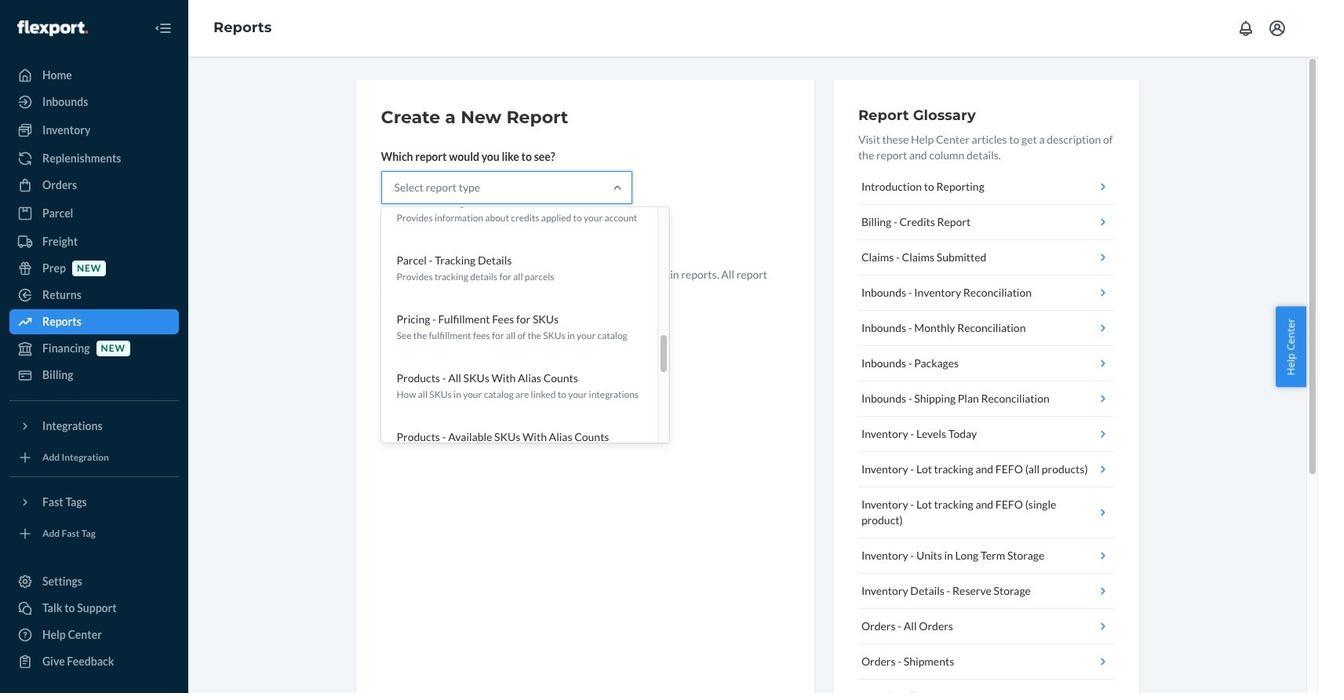 Task type: describe. For each thing, give the bounding box(es) containing it.
open account menu image
[[1268, 19, 1287, 38]]

close navigation image
[[154, 19, 173, 38]]

flexport logo image
[[17, 20, 88, 36]]



Task type: locate. For each thing, give the bounding box(es) containing it.
open notifications image
[[1237, 19, 1256, 38]]



